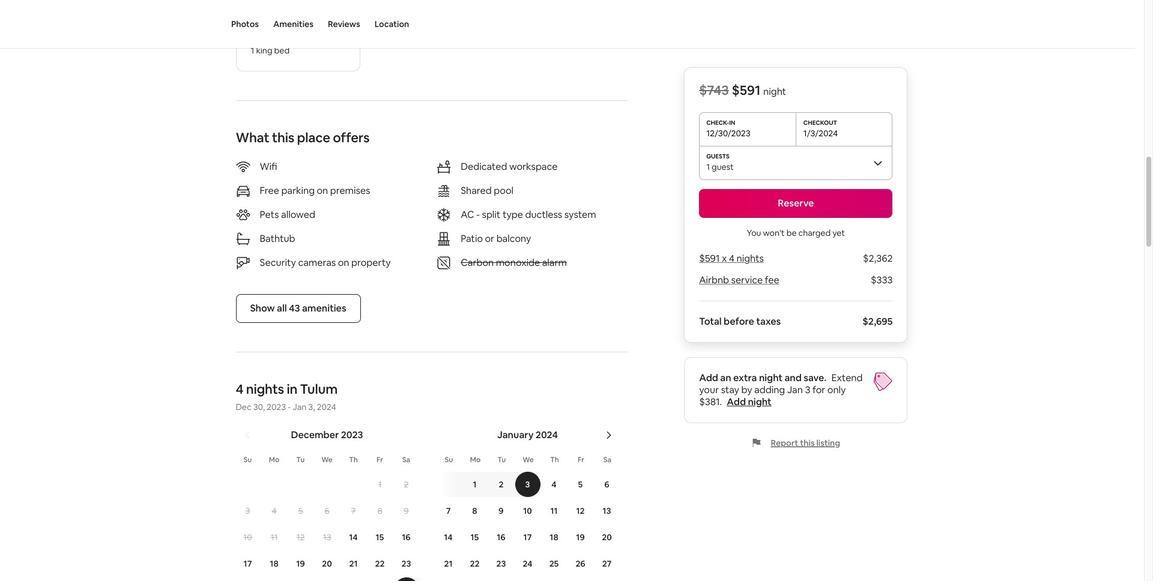 Task type: vqa. For each thing, say whether or not it's contained in the screenshot.


Task type: describe. For each thing, give the bounding box(es) containing it.
jan inside extend your stay by adding jan 3 for only $381.
[[787, 384, 803, 396]]

2 15 button from the left
[[462, 525, 488, 550]]

1 horizontal spatial 11 button
[[541, 498, 567, 524]]

4 inside 4 nights in tulum dec 30, 2023 - jan 3, 2024
[[236, 381, 243, 398]]

1 guest
[[706, 162, 734, 172]]

add for add an extra night and save.
[[699, 372, 718, 384]]

2 sa from the left
[[604, 455, 612, 465]]

0 vertical spatial -
[[476, 208, 480, 221]]

1 1 button from the left
[[367, 472, 393, 497]]

ductless
[[525, 208, 562, 221]]

property
[[351, 256, 391, 269]]

0 vertical spatial $591
[[732, 82, 761, 99]]

ac
[[461, 208, 474, 221]]

1 vertical spatial night
[[759, 372, 783, 384]]

2 fr from the left
[[578, 455, 584, 465]]

you won't be charged yet
[[747, 228, 845, 238]]

30,
[[253, 402, 265, 413]]

22 for 1st 22 button from the left
[[375, 558, 385, 569]]

premises
[[330, 184, 370, 197]]

5 for rightmost 5 button
[[578, 479, 583, 490]]

$333
[[871, 274, 893, 287]]

2 21 button from the left
[[435, 551, 462, 577]]

extra
[[733, 372, 757, 384]]

what this place offers
[[236, 129, 370, 146]]

2 8 from the left
[[472, 506, 477, 516]]

jan inside 4 nights in tulum dec 30, 2023 - jan 3, 2024
[[293, 402, 307, 413]]

$743
[[699, 82, 729, 99]]

1 7 from the left
[[351, 506, 356, 516]]

pets
[[260, 208, 279, 221]]

1 su from the left
[[244, 455, 252, 465]]

guest
[[712, 162, 734, 172]]

25 button
[[541, 551, 567, 577]]

report this listing
[[771, 438, 840, 449]]

extend your stay by adding jan 3 for only $381.
[[699, 372, 863, 408]]

0 horizontal spatial 18 button
[[261, 551, 287, 577]]

what
[[236, 129, 269, 146]]

an
[[720, 372, 731, 384]]

1 we from the left
[[321, 455, 333, 465]]

3 for 3 button to the bottom
[[245, 506, 250, 516]]

airbnb service fee button
[[699, 274, 780, 287]]

1 horizontal spatial 4 button
[[541, 472, 567, 497]]

add night
[[727, 396, 772, 408]]

27 button
[[594, 551, 620, 577]]

1 mo from the left
[[269, 455, 279, 465]]

fee
[[765, 274, 780, 287]]

1 horizontal spatial 18 button
[[541, 525, 567, 550]]

save.
[[804, 372, 827, 384]]

amenities
[[302, 302, 346, 315]]

24
[[523, 558, 533, 569]]

1 vertical spatial 18
[[270, 558, 278, 569]]

14 for first 14 button from right
[[444, 532, 453, 543]]

0 vertical spatial 6
[[604, 479, 609, 490]]

1 vertical spatial 6
[[325, 506, 330, 516]]

service
[[731, 274, 763, 287]]

1 vertical spatial 3 button
[[235, 498, 261, 524]]

2 mo from the left
[[470, 455, 481, 465]]

all
[[277, 302, 287, 315]]

be
[[787, 228, 797, 238]]

25
[[549, 558, 559, 569]]

1 vertical spatial 11 button
[[261, 525, 287, 550]]

or
[[485, 232, 494, 245]]

1 sa from the left
[[402, 455, 410, 465]]

for
[[813, 384, 826, 396]]

1 23 button from the left
[[393, 551, 420, 577]]

system
[[564, 208, 596, 221]]

13 for right 13 "button"
[[603, 506, 611, 516]]

reviews button
[[328, 0, 360, 48]]

0 vertical spatial 17 button
[[514, 525, 541, 550]]

22 for 1st 22 button from right
[[470, 558, 480, 569]]

2 tu from the left
[[498, 455, 506, 465]]

by
[[741, 384, 752, 396]]

2 2 button from the left
[[488, 472, 514, 497]]

0 vertical spatial 17
[[524, 532, 532, 543]]

1 tu from the left
[[296, 455, 305, 465]]

2 7 from the left
[[446, 506, 451, 516]]

allowed
[[281, 208, 315, 221]]

$743 $591 night
[[699, 82, 786, 99]]

free
[[260, 184, 279, 197]]

1 14 button from the left
[[340, 525, 367, 550]]

nights inside 4 nights in tulum dec 30, 2023 - jan 3, 2024
[[246, 381, 284, 398]]

taxes
[[756, 315, 781, 328]]

0 vertical spatial 19 button
[[567, 525, 594, 550]]

0 vertical spatial 10 button
[[514, 498, 541, 524]]

bathtub
[[260, 232, 295, 245]]

0 horizontal spatial 19 button
[[287, 551, 314, 577]]

pool
[[494, 184, 514, 197]]

shared
[[461, 184, 492, 197]]

wifi
[[260, 160, 277, 173]]

won't
[[763, 228, 785, 238]]

14 for 2nd 14 button from right
[[349, 532, 358, 543]]

amenities button
[[273, 0, 314, 48]]

0 vertical spatial 12 button
[[567, 498, 594, 524]]

location button
[[375, 0, 409, 48]]

1 22 button from the left
[[367, 551, 393, 577]]

split
[[482, 208, 501, 221]]

27
[[602, 558, 612, 569]]

extend
[[832, 372, 863, 384]]

show
[[250, 302, 275, 315]]

patio
[[461, 232, 483, 245]]

1 21 button from the left
[[340, 551, 367, 577]]

1 inside bedroom 1 king bed
[[251, 45, 254, 56]]

1 horizontal spatial 18
[[550, 532, 558, 543]]

2 14 button from the left
[[435, 525, 462, 550]]

1 vertical spatial 13 button
[[314, 525, 340, 550]]

security cameras on property
[[260, 256, 391, 269]]

bed
[[274, 45, 290, 56]]

1 9 button from the left
[[393, 498, 420, 524]]

in
[[287, 381, 297, 398]]

2024 inside 4 nights in tulum dec 30, 2023 - jan 3, 2024
[[317, 402, 336, 413]]

23 for first 23 'button'
[[402, 558, 411, 569]]

your
[[699, 384, 719, 396]]

26
[[576, 558, 585, 569]]

show all 43 amenities button
[[236, 294, 361, 323]]

1 horizontal spatial 11
[[550, 506, 558, 516]]

- inside 4 nights in tulum dec 30, 2023 - jan 3, 2024
[[288, 402, 291, 413]]

monoxide
[[496, 256, 540, 269]]

9 for second 9 button
[[499, 506, 504, 516]]

9 for 1st 9 button
[[404, 506, 409, 516]]

3 for 3 button to the right
[[525, 479, 530, 490]]

2 22 button from the left
[[462, 551, 488, 577]]

3,
[[308, 402, 315, 413]]

1 2 button from the left
[[393, 472, 420, 497]]

parking
[[281, 184, 315, 197]]

1 horizontal spatial 20 button
[[594, 525, 620, 550]]

pets allowed
[[260, 208, 315, 221]]

1 vertical spatial 4 button
[[261, 498, 287, 524]]

2 16 button from the left
[[488, 525, 514, 550]]

2 7 button from the left
[[435, 498, 462, 524]]

2 23 button from the left
[[488, 551, 514, 577]]

2 vertical spatial night
[[748, 396, 772, 408]]

0 horizontal spatial 11
[[271, 532, 278, 543]]

0 horizontal spatial 6 button
[[314, 498, 340, 524]]

2 th from the left
[[550, 455, 559, 465]]

airbnb
[[699, 274, 729, 287]]

26 button
[[567, 551, 594, 577]]

1 8 from the left
[[377, 506, 382, 516]]

1 vertical spatial $591
[[699, 252, 720, 265]]

carbon
[[461, 256, 494, 269]]

tulum
[[300, 381, 338, 398]]

report this listing button
[[752, 438, 840, 449]]

19 for topmost the 19 button
[[576, 532, 585, 543]]

security
[[260, 256, 296, 269]]

1 vertical spatial 12
[[297, 532, 305, 543]]

1 15 button from the left
[[367, 525, 393, 550]]

1 fr from the left
[[377, 455, 383, 465]]

balcony
[[497, 232, 531, 245]]

2 su from the left
[[445, 455, 453, 465]]

offers
[[333, 129, 370, 146]]

photos
[[231, 19, 259, 29]]

2 1 button from the left
[[437, 472, 488, 497]]

1 7 button from the left
[[340, 498, 367, 524]]

1/3/2024
[[804, 128, 838, 139]]

2 9 button from the left
[[488, 498, 514, 524]]

12/30/2023
[[706, 128, 751, 139]]

0 horizontal spatial 20 button
[[314, 551, 340, 577]]

yet
[[833, 228, 845, 238]]

1 horizontal spatial 13 button
[[594, 498, 620, 524]]



Task type: locate. For each thing, give the bounding box(es) containing it.
this for report
[[800, 438, 815, 449]]

ac - split type ductless system
[[461, 208, 596, 221]]

0 horizontal spatial 14 button
[[340, 525, 367, 550]]

1 horizontal spatial 8
[[472, 506, 477, 516]]

add down extra
[[727, 396, 746, 408]]

0 horizontal spatial 17
[[244, 558, 252, 569]]

2023 right "30,"
[[267, 402, 286, 413]]

bedroom
[[251, 27, 293, 40]]

2 vertical spatial 3
[[245, 506, 250, 516]]

th down december 2023
[[349, 455, 358, 465]]

this for what
[[272, 129, 294, 146]]

1 horizontal spatial tu
[[498, 455, 506, 465]]

1 vertical spatial -
[[288, 402, 291, 413]]

3
[[805, 384, 811, 396], [525, 479, 530, 490], [245, 506, 250, 516]]

reserve
[[778, 197, 814, 210]]

0 vertical spatial 12
[[576, 506, 585, 516]]

dedicated workspace
[[461, 160, 558, 173]]

0 vertical spatial 19
[[576, 532, 585, 543]]

1 horizontal spatial 14 button
[[435, 525, 462, 550]]

23 for first 23 'button' from the right
[[496, 558, 506, 569]]

th down january 2024
[[550, 455, 559, 465]]

1 button
[[367, 472, 393, 497], [437, 472, 488, 497]]

0 horizontal spatial 13 button
[[314, 525, 340, 550]]

0 horizontal spatial 5 button
[[287, 498, 314, 524]]

0 horizontal spatial $591
[[699, 252, 720, 265]]

0 vertical spatial 20
[[602, 532, 612, 543]]

1 horizontal spatial 2023
[[341, 429, 363, 441]]

22
[[375, 558, 385, 569], [470, 558, 480, 569]]

1 horizontal spatial -
[[476, 208, 480, 221]]

1 horizontal spatial 19
[[576, 532, 585, 543]]

charged
[[799, 228, 831, 238]]

0 horizontal spatial 2023
[[267, 402, 286, 413]]

10 button
[[514, 498, 541, 524], [235, 525, 261, 550]]

on for cameras
[[338, 256, 349, 269]]

0 horizontal spatial 12 button
[[287, 525, 314, 550]]

1 16 from the left
[[402, 532, 411, 543]]

1 horizontal spatial 23 button
[[488, 551, 514, 577]]

night inside $743 $591 night
[[764, 85, 786, 98]]

7 button
[[340, 498, 367, 524], [435, 498, 462, 524]]

$591 left x in the top of the page
[[699, 252, 720, 265]]

1 horizontal spatial nights
[[737, 252, 764, 265]]

13
[[603, 506, 611, 516], [323, 532, 331, 543]]

8 button
[[367, 498, 393, 524], [462, 498, 488, 524]]

jan left save.
[[787, 384, 803, 396]]

2 we from the left
[[523, 455, 534, 465]]

1 vertical spatial 5
[[298, 506, 303, 516]]

dedicated
[[461, 160, 507, 173]]

reviews
[[328, 19, 360, 29]]

0 horizontal spatial 9
[[404, 506, 409, 516]]

10 for 10 button to the top
[[523, 506, 532, 516]]

add an extra night and save.
[[699, 372, 827, 384]]

this
[[272, 129, 294, 146], [800, 438, 815, 449]]

cameras
[[298, 256, 336, 269]]

patio or balcony
[[461, 232, 531, 245]]

0 horizontal spatial 17 button
[[235, 551, 261, 577]]

tu down "january"
[[498, 455, 506, 465]]

2 15 from the left
[[471, 532, 479, 543]]

0 vertical spatial 2024
[[317, 402, 336, 413]]

carbon monoxide alarm
[[461, 256, 567, 269]]

december
[[291, 429, 339, 441]]

19 for left the 19 button
[[296, 558, 305, 569]]

before
[[724, 315, 754, 328]]

2 23 from the left
[[496, 558, 506, 569]]

0 horizontal spatial 20
[[322, 558, 332, 569]]

0 horizontal spatial 15
[[376, 532, 384, 543]]

1 guest button
[[699, 146, 893, 180]]

$2,362
[[863, 252, 893, 265]]

stay
[[721, 384, 739, 396]]

free parking on premises
[[260, 184, 370, 197]]

1 horizontal spatial 6 button
[[594, 472, 620, 497]]

1 horizontal spatial 10 button
[[514, 498, 541, 524]]

1 th from the left
[[349, 455, 358, 465]]

1 15 from the left
[[376, 532, 384, 543]]

0 vertical spatial 18 button
[[541, 525, 567, 550]]

2 for first 2 button from the right
[[499, 479, 504, 490]]

5 for 5 button to the left
[[298, 506, 303, 516]]

location
[[375, 19, 409, 29]]

we down january 2024
[[523, 455, 534, 465]]

jan left 3,
[[293, 402, 307, 413]]

1 horizontal spatial 23
[[496, 558, 506, 569]]

2024
[[317, 402, 336, 413], [536, 429, 558, 441]]

1 vertical spatial 10 button
[[235, 525, 261, 550]]

$2,695
[[863, 315, 893, 328]]

0 horizontal spatial -
[[288, 402, 291, 413]]

1 vertical spatial 13
[[323, 532, 331, 543]]

0 vertical spatial nights
[[737, 252, 764, 265]]

alarm
[[542, 256, 567, 269]]

tu down december
[[296, 455, 305, 465]]

3 inside extend your stay by adding jan 3 for only $381.
[[805, 384, 811, 396]]

2 22 from the left
[[470, 558, 480, 569]]

this left place
[[272, 129, 294, 146]]

1 horizontal spatial 17 button
[[514, 525, 541, 550]]

su
[[244, 455, 252, 465], [445, 455, 453, 465]]

0 horizontal spatial add
[[699, 372, 718, 384]]

15
[[376, 532, 384, 543], [471, 532, 479, 543]]

1 horizontal spatial fr
[[578, 455, 584, 465]]

nights up "30,"
[[246, 381, 284, 398]]

1 vertical spatial 5 button
[[287, 498, 314, 524]]

0 horizontal spatial th
[[349, 455, 358, 465]]

20 button
[[594, 525, 620, 550], [314, 551, 340, 577]]

$591 x 4 nights button
[[699, 252, 764, 265]]

1 horizontal spatial 6
[[604, 479, 609, 490]]

dec
[[236, 402, 251, 413]]

2023 inside calendar application
[[341, 429, 363, 441]]

0 vertical spatial 3
[[805, 384, 811, 396]]

photos button
[[231, 0, 259, 48]]

1 8 button from the left
[[367, 498, 393, 524]]

21 for first 21 button from the right
[[444, 558, 453, 569]]

you
[[747, 228, 761, 238]]

16 for 1st the 16 button
[[402, 532, 411, 543]]

1 horizontal spatial this
[[800, 438, 815, 449]]

-
[[476, 208, 480, 221], [288, 402, 291, 413]]

- down in
[[288, 402, 291, 413]]

2 9 from the left
[[499, 506, 504, 516]]

$381.
[[699, 396, 722, 408]]

1 horizontal spatial 5 button
[[567, 472, 594, 497]]

night
[[764, 85, 786, 98], [759, 372, 783, 384], [748, 396, 772, 408]]

2 button
[[393, 472, 420, 497], [488, 472, 514, 497]]

6 button
[[594, 472, 620, 497], [314, 498, 340, 524]]

1 horizontal spatial 19 button
[[567, 525, 594, 550]]

19
[[576, 532, 585, 543], [296, 558, 305, 569]]

- right ac
[[476, 208, 480, 221]]

1 9 from the left
[[404, 506, 409, 516]]

5 button
[[567, 472, 594, 497], [287, 498, 314, 524]]

1 horizontal spatial 7
[[446, 506, 451, 516]]

4 button
[[541, 472, 567, 497], [261, 498, 287, 524]]

14 button
[[340, 525, 367, 550], [435, 525, 462, 550]]

0 horizontal spatial 23
[[402, 558, 411, 569]]

0 horizontal spatial sa
[[402, 455, 410, 465]]

23
[[402, 558, 411, 569], [496, 558, 506, 569]]

2024 right 3,
[[317, 402, 336, 413]]

1 22 from the left
[[375, 558, 385, 569]]

0 horizontal spatial 10 button
[[235, 525, 261, 550]]

0 vertical spatial 5 button
[[567, 472, 594, 497]]

1 horizontal spatial 13
[[603, 506, 611, 516]]

0 horizontal spatial 6
[[325, 506, 330, 516]]

1 horizontal spatial 3 button
[[514, 472, 541, 497]]

tu
[[296, 455, 305, 465], [498, 455, 506, 465]]

2 2 from the left
[[499, 479, 504, 490]]

bedroom 1 king bed
[[251, 27, 293, 56]]

0 horizontal spatial 19
[[296, 558, 305, 569]]

0 vertical spatial 11 button
[[541, 498, 567, 524]]

10
[[523, 506, 532, 516], [243, 532, 252, 543]]

21 for first 21 button from the left
[[349, 558, 358, 569]]

0 horizontal spatial 15 button
[[367, 525, 393, 550]]

0 horizontal spatial 3 button
[[235, 498, 261, 524]]

january
[[497, 429, 534, 441]]

6
[[604, 479, 609, 490], [325, 506, 330, 516]]

21 button
[[340, 551, 367, 577], [435, 551, 462, 577]]

calendar application
[[221, 416, 1032, 581]]

1 2 from the left
[[404, 479, 409, 490]]

15 for second 15 button from right
[[376, 532, 384, 543]]

0 horizontal spatial 8
[[377, 506, 382, 516]]

0 vertical spatial on
[[317, 184, 328, 197]]

this left listing
[[800, 438, 815, 449]]

add left an
[[699, 372, 718, 384]]

0 horizontal spatial 2024
[[317, 402, 336, 413]]

total before taxes
[[699, 315, 781, 328]]

1 horizontal spatial sa
[[604, 455, 612, 465]]

2024 inside calendar application
[[536, 429, 558, 441]]

0 horizontal spatial 9 button
[[393, 498, 420, 524]]

2024 right "january"
[[536, 429, 558, 441]]

0 horizontal spatial mo
[[269, 455, 279, 465]]

1 vertical spatial 12 button
[[287, 525, 314, 550]]

1 vertical spatial this
[[800, 438, 815, 449]]

2 8 button from the left
[[462, 498, 488, 524]]

0 horizontal spatial we
[[321, 455, 333, 465]]

x
[[722, 252, 727, 265]]

0 horizontal spatial fr
[[377, 455, 383, 465]]

1 14 from the left
[[349, 532, 358, 543]]

on right parking
[[317, 184, 328, 197]]

21
[[349, 558, 358, 569], [444, 558, 453, 569]]

1 23 from the left
[[402, 558, 411, 569]]

20 for 20 button to the right
[[602, 532, 612, 543]]

1 vertical spatial 2023
[[341, 429, 363, 441]]

we down december 2023
[[321, 455, 333, 465]]

1 horizontal spatial 12
[[576, 506, 585, 516]]

1 inside dropdown button
[[706, 162, 710, 172]]

1 21 from the left
[[349, 558, 358, 569]]

december 2023
[[291, 429, 363, 441]]

1 horizontal spatial jan
[[787, 384, 803, 396]]

1 horizontal spatial 14
[[444, 532, 453, 543]]

2
[[404, 479, 409, 490], [499, 479, 504, 490]]

10 for left 10 button
[[243, 532, 252, 543]]

0 horizontal spatial 14
[[349, 532, 358, 543]]

1 vertical spatial 2024
[[536, 429, 558, 441]]

1 horizontal spatial 12 button
[[567, 498, 594, 524]]

1 horizontal spatial 2024
[[536, 429, 558, 441]]

0 horizontal spatial 7
[[351, 506, 356, 516]]

add for add night
[[727, 396, 746, 408]]

th
[[349, 455, 358, 465], [550, 455, 559, 465]]

1 horizontal spatial mo
[[470, 455, 481, 465]]

0 horizontal spatial 16
[[402, 532, 411, 543]]

0 vertical spatial 13
[[603, 506, 611, 516]]

1 horizontal spatial 22 button
[[462, 551, 488, 577]]

2023 inside 4 nights in tulum dec 30, 2023 - jan 3, 2024
[[267, 402, 286, 413]]

$591 right $743
[[732, 82, 761, 99]]

12 button
[[567, 498, 594, 524], [287, 525, 314, 550]]

15 for first 15 button from right
[[471, 532, 479, 543]]

2 16 from the left
[[497, 532, 506, 543]]

24 button
[[514, 551, 541, 577]]

amenities
[[273, 19, 314, 29]]

jan
[[787, 384, 803, 396], [293, 402, 307, 413]]

0 horizontal spatial 13
[[323, 532, 331, 543]]

0 horizontal spatial 7 button
[[340, 498, 367, 524]]

0 horizontal spatial 12
[[297, 532, 305, 543]]

1 vertical spatial 20 button
[[314, 551, 340, 577]]

2 14 from the left
[[444, 532, 453, 543]]

king
[[256, 45, 272, 56]]

nights
[[737, 252, 764, 265], [246, 381, 284, 398]]

2023 right december
[[341, 429, 363, 441]]

nights up service
[[737, 252, 764, 265]]

on right 'cameras'
[[338, 256, 349, 269]]

shared pool
[[461, 184, 514, 197]]

0 vertical spatial 13 button
[[594, 498, 620, 524]]

and
[[785, 372, 802, 384]]

20 for left 20 button
[[322, 558, 332, 569]]

16 for 2nd the 16 button
[[497, 532, 506, 543]]

0 vertical spatial 10
[[523, 506, 532, 516]]

1 horizontal spatial 15 button
[[462, 525, 488, 550]]

13 for the bottom 13 "button"
[[323, 532, 331, 543]]

0 vertical spatial 5
[[578, 479, 583, 490]]

16 button
[[393, 525, 420, 550], [488, 525, 514, 550]]

2 for first 2 button from left
[[404, 479, 409, 490]]

add night button
[[727, 396, 772, 408]]

4 nights in tulum dec 30, 2023 - jan 3, 2024
[[236, 381, 338, 413]]

0 vertical spatial 4 button
[[541, 472, 567, 497]]

12
[[576, 506, 585, 516], [297, 532, 305, 543]]

1 horizontal spatial 17
[[524, 532, 532, 543]]

show all 43 amenities
[[250, 302, 346, 315]]

1 16 button from the left
[[393, 525, 420, 550]]

on for parking
[[317, 184, 328, 197]]

2 21 from the left
[[444, 558, 453, 569]]

11
[[550, 506, 558, 516], [271, 532, 278, 543]]



